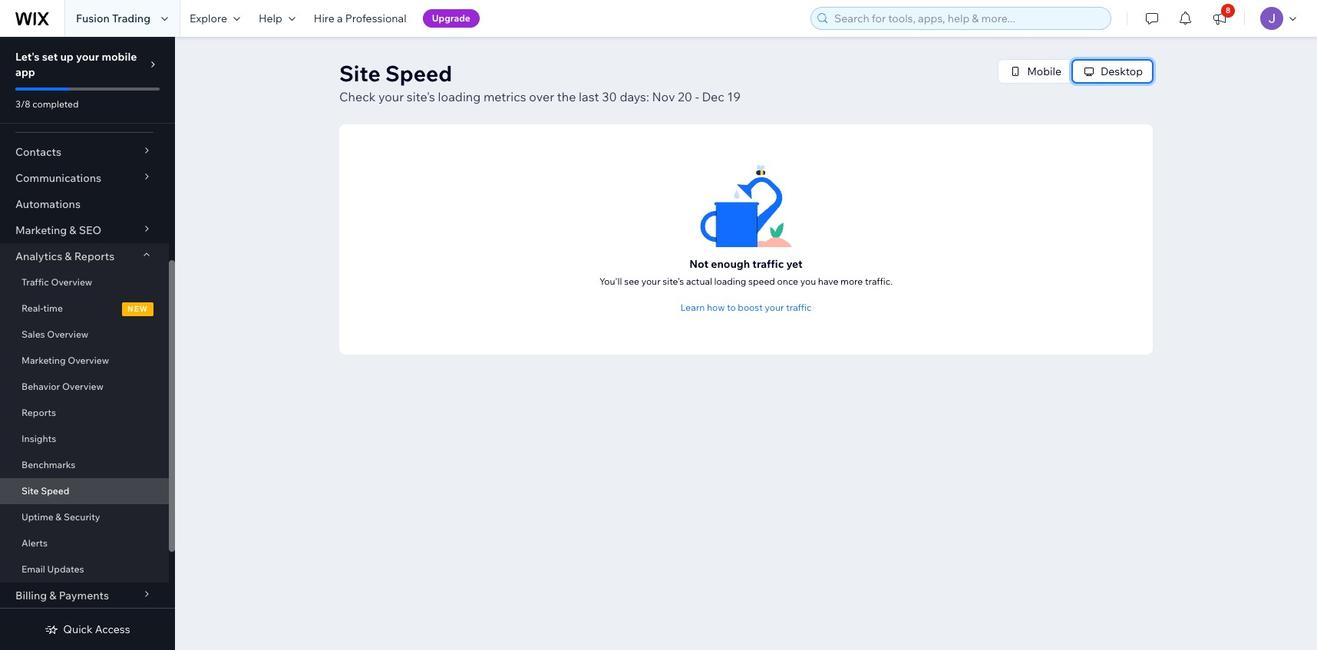 Task type: describe. For each thing, give the bounding box(es) containing it.
security
[[64, 511, 100, 523]]

email updates
[[21, 563, 84, 575]]

your inside not enough traffic yet you'll see your site's actual loading speed once you have more traffic.
[[642, 275, 661, 287]]

learn how to boost your traffic
[[681, 302, 812, 313]]

updates
[[47, 563, 84, 575]]

boost
[[738, 302, 763, 313]]

traffic overview
[[21, 276, 92, 288]]

quick access button
[[45, 623, 130, 636]]

behavior
[[21, 381, 60, 392]]

3/8 completed
[[15, 98, 79, 110]]

email updates link
[[0, 557, 169, 583]]

dec
[[702, 89, 725, 104]]

upgrade
[[432, 12, 470, 24]]

sales
[[21, 329, 45, 340]]

not
[[690, 257, 709, 271]]

sidebar element
[[0, 37, 175, 650]]

billing & payments
[[15, 589, 109, 603]]

overview for traffic overview
[[51, 276, 92, 288]]

let's set up your mobile app
[[15, 50, 137, 79]]

communications
[[15, 171, 101, 185]]

quick
[[63, 623, 93, 636]]

check
[[339, 89, 376, 104]]

& for marketing
[[69, 223, 76, 237]]

site speed check your site's loading metrics over the last 30 days: nov 20 - dec 19
[[339, 60, 741, 104]]

mobile button
[[999, 60, 1072, 83]]

yet
[[786, 257, 803, 271]]

reports inside "analytics & reports" popup button
[[74, 250, 115, 263]]

more
[[841, 275, 863, 287]]

reports inside reports link
[[21, 407, 56, 418]]

email
[[21, 563, 45, 575]]

desktop
[[1101, 64, 1143, 78]]

your inside site speed check your site's loading metrics over the last 30 days: nov 20 - dec 19
[[378, 89, 404, 104]]

alerts
[[21, 537, 48, 549]]

benchmarks
[[21, 459, 76, 471]]

explore
[[190, 12, 227, 25]]

quick access
[[63, 623, 130, 636]]

enough
[[711, 257, 750, 271]]

desktop button
[[1073, 60, 1153, 83]]

mobile
[[1027, 64, 1062, 78]]

learn
[[681, 302, 705, 313]]

billing & payments button
[[0, 583, 169, 609]]

8 button
[[1203, 0, 1237, 37]]

speed for site speed check your site's loading metrics over the last 30 days: nov 20 - dec 19
[[385, 60, 452, 87]]

professional
[[345, 12, 407, 25]]

up
[[60, 50, 74, 64]]

real-
[[21, 302, 43, 314]]

traffic overview link
[[0, 269, 169, 296]]

contacts button
[[0, 139, 169, 165]]

19
[[727, 89, 741, 104]]

help
[[259, 12, 282, 25]]

not enough traffic yet you'll see your site's actual loading speed once you have more traffic.
[[599, 257, 893, 287]]

billing
[[15, 589, 47, 603]]

let's
[[15, 50, 40, 64]]

marketing & seo button
[[0, 217, 169, 243]]

how
[[707, 302, 725, 313]]

analytics & reports
[[15, 250, 115, 263]]

actual
[[686, 275, 712, 287]]

behavior overview link
[[0, 374, 169, 400]]

insights link
[[0, 426, 169, 452]]

marketing & seo
[[15, 223, 101, 237]]

site speed link
[[0, 478, 169, 504]]

-
[[695, 89, 699, 104]]

help button
[[249, 0, 305, 37]]

hire
[[314, 12, 335, 25]]

alerts link
[[0, 530, 169, 557]]

analytics
[[15, 250, 62, 263]]

& for billing
[[49, 589, 56, 603]]

your right boost
[[765, 302, 784, 313]]

3/8
[[15, 98, 30, 110]]

speed
[[749, 275, 775, 287]]

access
[[95, 623, 130, 636]]

hire a professional link
[[305, 0, 416, 37]]

uptime
[[21, 511, 53, 523]]



Task type: locate. For each thing, give the bounding box(es) containing it.
reports up insights
[[21, 407, 56, 418]]

marketing up behavior
[[21, 355, 66, 366]]

0 horizontal spatial speed
[[41, 485, 69, 497]]

& right uptime
[[56, 511, 62, 523]]

last
[[579, 89, 599, 104]]

0 horizontal spatial site's
[[407, 89, 435, 104]]

marketing inside popup button
[[15, 223, 67, 237]]

marketing overview
[[21, 355, 109, 366]]

0 horizontal spatial loading
[[438, 89, 481, 104]]

see
[[624, 275, 639, 287]]

speed down "upgrade" button
[[385, 60, 452, 87]]

overview for sales overview
[[47, 329, 88, 340]]

your right check
[[378, 89, 404, 104]]

Search for tools, apps, help & more... field
[[830, 8, 1106, 29]]

your right up
[[76, 50, 99, 64]]

sales overview
[[21, 329, 88, 340]]

overview
[[51, 276, 92, 288], [47, 329, 88, 340], [68, 355, 109, 366], [62, 381, 103, 392]]

completed
[[32, 98, 79, 110]]

real-time
[[21, 302, 63, 314]]

1 vertical spatial reports
[[21, 407, 56, 418]]

20
[[678, 89, 693, 104]]

marketing for marketing overview
[[21, 355, 66, 366]]

marketing up analytics
[[15, 223, 67, 237]]

30
[[602, 89, 617, 104]]

& down marketing & seo
[[65, 250, 72, 263]]

1 vertical spatial loading
[[714, 275, 747, 287]]

learn how to boost your traffic link
[[681, 301, 812, 314]]

1 vertical spatial marketing
[[21, 355, 66, 366]]

marketing for marketing & seo
[[15, 223, 67, 237]]

automations
[[15, 197, 81, 211]]

1 horizontal spatial site's
[[663, 275, 684, 287]]

traffic inside learn how to boost your traffic link
[[786, 302, 812, 313]]

1 vertical spatial speed
[[41, 485, 69, 497]]

upgrade button
[[423, 9, 480, 28]]

marketing overview link
[[0, 348, 169, 374]]

mobile
[[102, 50, 137, 64]]

site inside 'link'
[[21, 485, 39, 497]]

automations link
[[0, 191, 169, 217]]

have
[[818, 275, 839, 287]]

you
[[800, 275, 816, 287]]

the
[[557, 89, 576, 104]]

overview down sales overview link
[[68, 355, 109, 366]]

days:
[[620, 89, 649, 104]]

speed up uptime & security
[[41, 485, 69, 497]]

traffic down the you
[[786, 302, 812, 313]]

over
[[529, 89, 554, 104]]

new
[[127, 304, 148, 314]]

site's inside not enough traffic yet you'll see your site's actual loading speed once you have more traffic.
[[663, 275, 684, 287]]

site's right check
[[407, 89, 435, 104]]

site for site speed check your site's loading metrics over the last 30 days: nov 20 - dec 19
[[339, 60, 381, 87]]

overview down the analytics & reports
[[51, 276, 92, 288]]

behavior overview
[[21, 381, 103, 392]]

site up uptime
[[21, 485, 39, 497]]

site's inside site speed check your site's loading metrics over the last 30 days: nov 20 - dec 19
[[407, 89, 435, 104]]

analytics & reports button
[[0, 243, 169, 269]]

your
[[76, 50, 99, 64], [378, 89, 404, 104], [642, 275, 661, 287], [765, 302, 784, 313]]

0 vertical spatial marketing
[[15, 223, 67, 237]]

fusion
[[76, 12, 110, 25]]

site inside site speed check your site's loading metrics over the last 30 days: nov 20 - dec 19
[[339, 60, 381, 87]]

1 horizontal spatial loading
[[714, 275, 747, 287]]

site for site speed
[[21, 485, 39, 497]]

set
[[42, 50, 58, 64]]

speed for site speed
[[41, 485, 69, 497]]

loading left metrics
[[438, 89, 481, 104]]

8
[[1226, 5, 1231, 15]]

loading down enough
[[714, 275, 747, 287]]

uptime & security
[[21, 511, 100, 523]]

traffic
[[21, 276, 49, 288]]

hire a professional
[[314, 12, 407, 25]]

0 vertical spatial loading
[[438, 89, 481, 104]]

loading inside site speed check your site's loading metrics over the last 30 days: nov 20 - dec 19
[[438, 89, 481, 104]]

uptime & security link
[[0, 504, 169, 530]]

0 horizontal spatial reports
[[21, 407, 56, 418]]

your right the see
[[642, 275, 661, 287]]

& for uptime
[[56, 511, 62, 523]]

& inside popup button
[[65, 250, 72, 263]]

payments
[[59, 589, 109, 603]]

to
[[727, 302, 736, 313]]

reports link
[[0, 400, 169, 426]]

contacts
[[15, 145, 61, 159]]

traffic inside not enough traffic yet you'll see your site's actual loading speed once you have more traffic.
[[753, 257, 784, 271]]

0 horizontal spatial traffic
[[753, 257, 784, 271]]

your inside let's set up your mobile app
[[76, 50, 99, 64]]

loading inside not enough traffic yet you'll see your site's actual loading speed once you have more traffic.
[[714, 275, 747, 287]]

benchmarks link
[[0, 452, 169, 478]]

nov
[[652, 89, 675, 104]]

trading
[[112, 12, 150, 25]]

& right billing
[[49, 589, 56, 603]]

loading
[[438, 89, 481, 104], [714, 275, 747, 287]]

0 vertical spatial reports
[[74, 250, 115, 263]]

traffic
[[753, 257, 784, 271], [786, 302, 812, 313]]

0 vertical spatial site's
[[407, 89, 435, 104]]

you'll
[[599, 275, 622, 287]]

traffic.
[[865, 275, 893, 287]]

speed
[[385, 60, 452, 87], [41, 485, 69, 497]]

site up check
[[339, 60, 381, 87]]

1 horizontal spatial site
[[339, 60, 381, 87]]

traffic up speed
[[753, 257, 784, 271]]

site's
[[407, 89, 435, 104], [663, 275, 684, 287]]

time
[[43, 302, 63, 314]]

reports down seo
[[74, 250, 115, 263]]

app
[[15, 65, 35, 79]]

& for analytics
[[65, 250, 72, 263]]

1 vertical spatial traffic
[[786, 302, 812, 313]]

overview for marketing overview
[[68, 355, 109, 366]]

1 horizontal spatial speed
[[385, 60, 452, 87]]

site speed
[[21, 485, 69, 497]]

&
[[69, 223, 76, 237], [65, 250, 72, 263], [56, 511, 62, 523], [49, 589, 56, 603]]

sales overview link
[[0, 322, 169, 348]]

1 vertical spatial site
[[21, 485, 39, 497]]

0 vertical spatial site
[[339, 60, 381, 87]]

a
[[337, 12, 343, 25]]

0 vertical spatial speed
[[385, 60, 452, 87]]

0 vertical spatial traffic
[[753, 257, 784, 271]]

fusion trading
[[76, 12, 150, 25]]

overview up marketing overview
[[47, 329, 88, 340]]

seo
[[79, 223, 101, 237]]

1 vertical spatial site's
[[663, 275, 684, 287]]

site's left actual
[[663, 275, 684, 287]]

1 horizontal spatial traffic
[[786, 302, 812, 313]]

0 horizontal spatial site
[[21, 485, 39, 497]]

speed inside site speed check your site's loading metrics over the last 30 days: nov 20 - dec 19
[[385, 60, 452, 87]]

metrics
[[484, 89, 526, 104]]

speed inside 'link'
[[41, 485, 69, 497]]

once
[[777, 275, 798, 287]]

communications button
[[0, 165, 169, 191]]

overview for behavior overview
[[62, 381, 103, 392]]

& left seo
[[69, 223, 76, 237]]

overview down marketing overview link
[[62, 381, 103, 392]]

1 horizontal spatial reports
[[74, 250, 115, 263]]



Task type: vqa. For each thing, say whether or not it's contained in the screenshot.
Help
yes



